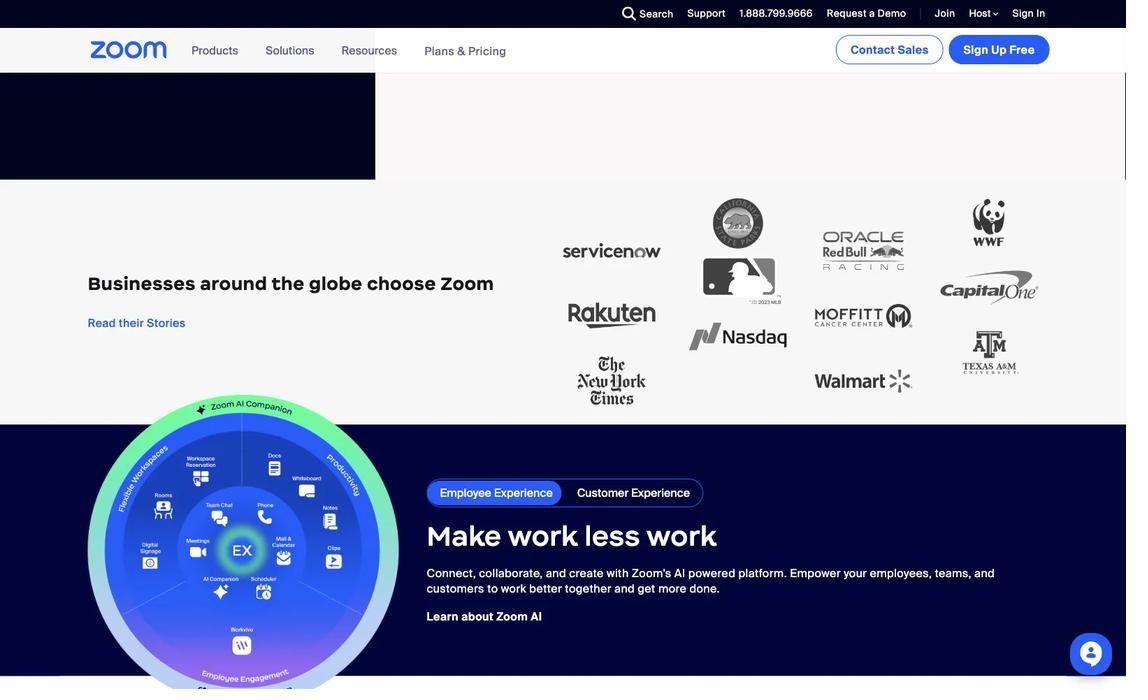 Task type: locate. For each thing, give the bounding box(es) containing it.
employees,
[[871, 566, 933, 581]]

zoom right choose
[[441, 272, 494, 295]]

better
[[530, 582, 563, 597]]

ai inside the connect, collaborate, and create with zoom's ai powered platform. empower your employees, teams, and customers to work better together and get more done.
[[675, 566, 686, 581]]

join link left the host
[[925, 0, 959, 28]]

1 vertical spatial zoom
[[497, 610, 528, 624]]

plans & pricing
[[425, 44, 507, 58]]

0 vertical spatial zoom
[[441, 272, 494, 295]]

sign in
[[1013, 7, 1046, 20]]

and up "better"
[[546, 566, 567, 581]]

0 vertical spatial ai
[[675, 566, 686, 581]]

walmart logo image
[[815, 349, 913, 415]]

collaborate,
[[479, 566, 543, 581]]

support
[[688, 7, 726, 20]]

0 horizontal spatial and
[[546, 566, 567, 581]]

products button
[[192, 28, 245, 73]]

experience
[[494, 486, 553, 501], [632, 486, 690, 501]]

experience for customer experience
[[632, 486, 690, 501]]

experience right customer
[[632, 486, 690, 501]]

pricing
[[469, 44, 507, 58]]

empower
[[791, 566, 841, 581]]

ai down "better"
[[531, 610, 542, 624]]

and
[[546, 566, 567, 581], [975, 566, 996, 581], [615, 582, 635, 597]]

banner containing contact sales
[[74, 28, 1053, 74]]

1 horizontal spatial zoom
[[497, 610, 528, 624]]

2 horizontal spatial and
[[975, 566, 996, 581]]

plans & pricing link
[[425, 44, 507, 58], [425, 44, 507, 58]]

contact sales link
[[837, 35, 944, 64]]

zoom down to
[[497, 610, 528, 624]]

businesses
[[88, 272, 196, 295]]

contact sales
[[851, 42, 929, 57]]

your
[[844, 566, 868, 581]]

and right 'teams,'
[[975, 566, 996, 581]]

support link
[[677, 0, 730, 28], [688, 7, 726, 20]]

0 horizontal spatial sign
[[964, 42, 989, 57]]

free
[[1010, 42, 1036, 57]]

with
[[607, 566, 629, 581]]

0 vertical spatial sign
[[1013, 7, 1035, 20]]

sign left in
[[1013, 7, 1035, 20]]

1 horizontal spatial sign
[[1013, 7, 1035, 20]]

0 horizontal spatial zoom
[[441, 272, 494, 295]]

read their stories link
[[88, 316, 186, 331]]

experience right employee
[[494, 486, 553, 501]]

customer
[[578, 486, 629, 501]]

zoom logo image
[[91, 41, 167, 59]]

solutions button
[[266, 28, 321, 73]]

make
[[427, 520, 502, 554]]

0 horizontal spatial experience
[[494, 486, 553, 501]]

work down collaborate,
[[501, 582, 527, 597]]

join
[[936, 7, 956, 20]]

servicenow logo image
[[563, 218, 661, 284]]

1 horizontal spatial ai
[[675, 566, 686, 581]]

1 experience from the left
[[494, 486, 553, 501]]

contact
[[851, 42, 896, 57]]

learn
[[427, 610, 459, 624]]

sign left the up
[[964, 42, 989, 57]]

ai up more
[[675, 566, 686, 581]]

zoom
[[441, 272, 494, 295], [497, 610, 528, 624]]

resources button
[[342, 28, 404, 73]]

businesses around the globe choose zoom
[[88, 272, 494, 295]]

zoom group
[[376, 0, 1127, 180]]

the new york times logo image
[[563, 349, 661, 414]]

1 vertical spatial sign
[[964, 42, 989, 57]]

1.888.799.9666 button
[[730, 0, 817, 28], [740, 7, 813, 20]]

1 horizontal spatial experience
[[632, 486, 690, 501]]

mlb logo image
[[689, 256, 787, 305]]

powered
[[689, 566, 736, 581]]

experience for employee experience
[[494, 486, 553, 501]]

and down with
[[615, 582, 635, 597]]

0 horizontal spatial ai
[[531, 610, 542, 624]]

around
[[200, 272, 267, 295]]

together
[[565, 582, 612, 597]]

ai
[[675, 566, 686, 581], [531, 610, 542, 624]]

zoom's
[[632, 566, 672, 581]]

2 experience from the left
[[632, 486, 690, 501]]

learn about zoom ai
[[427, 610, 542, 624]]

teams,
[[936, 566, 972, 581]]

&
[[458, 44, 466, 58]]

sign inside sign up free button
[[964, 42, 989, 57]]

about
[[462, 610, 494, 624]]

plans
[[425, 44, 455, 58]]

banner
[[74, 28, 1053, 74]]

work
[[508, 520, 578, 554], [647, 520, 717, 554], [501, 582, 527, 597]]

join link
[[925, 0, 959, 28], [936, 7, 956, 20]]

sign
[[1013, 7, 1035, 20], [964, 42, 989, 57]]

rakuten logo image
[[563, 284, 661, 349]]

nasdaq logo image
[[689, 305, 787, 370]]

sign in link
[[1003, 0, 1053, 28], [1013, 7, 1046, 20]]

sign up free
[[964, 42, 1036, 57]]

request a demo link
[[817, 0, 910, 28], [827, 7, 907, 20]]



Task type: describe. For each thing, give the bounding box(es) containing it.
search button
[[612, 0, 677, 28]]

learn about zoom ai link
[[427, 610, 542, 624]]

connect, collaborate, and create with zoom's ai powered platform. empower your employees, teams, and customers to work better together and get more done.
[[427, 566, 996, 597]]

sign for sign in
[[1013, 7, 1035, 20]]

choose
[[367, 272, 436, 295]]

up
[[992, 42, 1007, 57]]

done.
[[690, 582, 720, 597]]

their
[[119, 316, 144, 331]]

1.888.799.9666
[[740, 7, 813, 20]]

sign for sign up free
[[964, 42, 989, 57]]

customer experience
[[578, 486, 690, 501]]

oracle red bull logo image
[[815, 218, 913, 284]]

capital one logo image
[[941, 256, 1039, 321]]

employee experience
[[440, 486, 553, 501]]

1 vertical spatial ai
[[531, 610, 542, 624]]

employee
[[440, 486, 492, 501]]

more
[[659, 582, 687, 597]]

1 horizontal spatial and
[[615, 582, 635, 597]]

sales
[[899, 42, 929, 57]]

meetings navigation
[[834, 28, 1053, 67]]

connect,
[[427, 566, 476, 581]]

to
[[488, 582, 498, 597]]

california state parks logo image
[[689, 190, 787, 256]]

request a demo
[[827, 7, 907, 20]]

resources
[[342, 43, 397, 58]]

moffitt cancer center logo image
[[815, 284, 913, 349]]

make work less work
[[427, 520, 717, 554]]

wwf logo image
[[941, 190, 1039, 256]]

the
[[272, 272, 305, 295]]

stories
[[147, 316, 186, 331]]

product information navigation
[[181, 28, 517, 74]]

host
[[970, 7, 994, 20]]

solutions
[[266, 43, 314, 58]]

host button
[[970, 7, 999, 20]]

customers
[[427, 582, 485, 597]]

work up zoom's at the right bottom of the page
[[647, 520, 717, 554]]

less
[[585, 520, 641, 554]]

platform.
[[739, 566, 788, 581]]

a
[[870, 7, 876, 20]]

create
[[570, 566, 604, 581]]

work up collaborate,
[[508, 520, 578, 554]]

request
[[827, 7, 867, 20]]

demo
[[878, 7, 907, 20]]

join link up meetings navigation
[[936, 7, 956, 20]]

sign up free button
[[950, 35, 1050, 64]]

globe
[[309, 272, 363, 295]]

in
[[1037, 7, 1046, 20]]

products
[[192, 43, 238, 58]]

search
[[640, 7, 674, 20]]

texas a&m logo image
[[941, 321, 1039, 386]]

read their stories
[[88, 316, 186, 331]]

work inside the connect, collaborate, and create with zoom's ai powered platform. empower your employees, teams, and customers to work better together and get more done.
[[501, 582, 527, 597]]

read
[[88, 316, 116, 331]]

get
[[638, 582, 656, 597]]



Task type: vqa. For each thing, say whether or not it's contained in the screenshot.
Empower
yes



